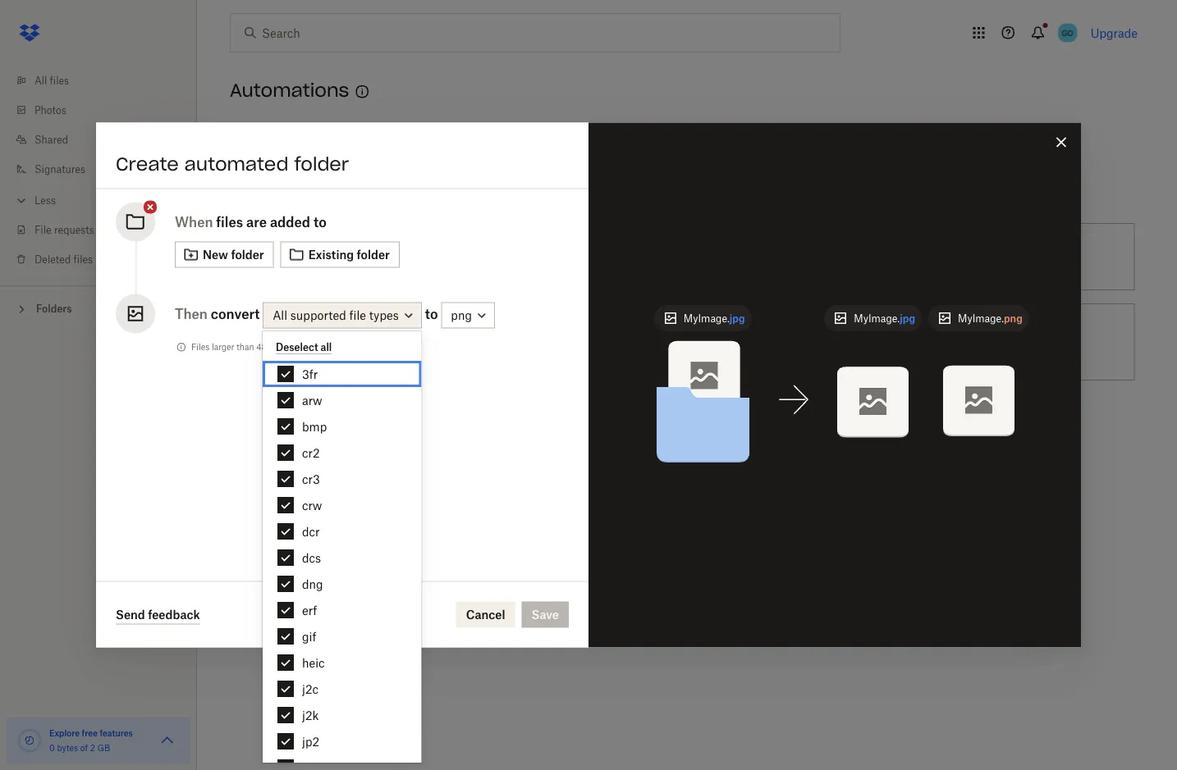 Task type: locate. For each thing, give the bounding box(es) containing it.
automation
[[282, 184, 361, 201]]

0 vertical spatial all
[[34, 74, 47, 87]]

image
[[357, 326, 391, 340]]

png
[[1004, 312, 1023, 325]]

j2c
[[302, 683, 319, 697]]

choose for choose a category to sort files by
[[296, 250, 337, 264]]

1 vertical spatial file
[[656, 326, 673, 340]]

convert left audio
[[423, 417, 464, 431]]

all
[[34, 74, 47, 87], [273, 309, 287, 322]]

an inside choose an image format to convert files to
[[341, 326, 354, 340]]

2 horizontal spatial myimage.
[[958, 312, 1004, 325]]

choose a file format to convert videos to
[[603, 326, 808, 358]]

j2k checkbox item
[[263, 703, 422, 729]]

heic checkbox item
[[263, 650, 422, 676]]

list
[[0, 56, 197, 286]]

0 horizontal spatial all
[[34, 74, 47, 87]]

convert
[[211, 306, 260, 322], [447, 326, 488, 340], [729, 326, 770, 340], [423, 417, 464, 431]]

0 horizontal spatial myimage. jpg
[[684, 312, 745, 325]]

0 horizontal spatial jpg
[[730, 312, 745, 325]]

all inside dropdown button
[[273, 309, 287, 322]]

0 horizontal spatial myimage.
[[684, 312, 730, 325]]

add an automation main content
[[223, 118, 1177, 771]]

automations
[[230, 79, 349, 102]]

2 vertical spatial file
[[350, 417, 367, 431]]

convert up than
[[211, 306, 260, 322]]

convert down by
[[447, 326, 488, 340]]

0 vertical spatial an
[[261, 184, 278, 201]]

a inside "choose a file format to convert videos to"
[[647, 326, 653, 340]]

convert for choose a file format to convert audio files to
[[423, 417, 464, 431]]

1 vertical spatial all
[[273, 309, 287, 322]]

dcs
[[302, 551, 321, 565]]

a inside choose a file format to convert audio files to
[[341, 417, 347, 431]]

choose inside "choose a file format to convert videos to"
[[603, 326, 644, 340]]

0 horizontal spatial an
[[261, 184, 278, 201]]

file inside "choose a file format to convert videos to"
[[656, 326, 673, 340]]

file inside choose a file format to convert audio files to
[[350, 417, 367, 431]]

a
[[341, 250, 347, 264], [647, 326, 653, 340], [341, 417, 347, 431]]

crw checkbox item
[[263, 493, 422, 519]]

48mb
[[256, 342, 280, 353]]

file
[[349, 309, 366, 322], [656, 326, 673, 340], [350, 417, 367, 431]]

2 vertical spatial a
[[341, 417, 347, 431]]

audio
[[467, 417, 497, 431]]

1 vertical spatial an
[[341, 326, 354, 340]]

1 horizontal spatial an
[[341, 326, 354, 340]]

dropbox image
[[13, 16, 46, 49]]

1 horizontal spatial jpg
[[900, 312, 915, 325]]

2 myimage. from the left
[[854, 312, 900, 325]]

a for choose a file format to convert videos to
[[647, 326, 653, 340]]

deselect all
[[276, 342, 332, 354]]

j2c checkbox item
[[263, 676, 422, 703]]

file for choose a file format to convert videos to
[[656, 326, 673, 340]]

choose an image format to convert files to
[[296, 326, 488, 358]]

1 horizontal spatial all
[[273, 309, 287, 322]]

myimage. jpg
[[684, 312, 745, 325], [854, 312, 915, 325]]

erf checkbox item
[[263, 598, 422, 624]]

1 horizontal spatial myimage.
[[854, 312, 900, 325]]

convert inside create automated folder dialog
[[211, 306, 260, 322]]

dng
[[302, 578, 323, 592]]

an for choose
[[341, 326, 354, 340]]

1 horizontal spatial myimage. jpg
[[854, 312, 915, 325]]

convert for choose an image format to convert files to
[[447, 326, 488, 340]]

j2k
[[302, 709, 319, 723]]

checkbox item
[[263, 755, 422, 771]]

shared
[[34, 133, 68, 146]]

cr3 checkbox item
[[263, 466, 422, 493]]

convert inside "choose a file format to convert videos to"
[[729, 326, 770, 340]]

all inside list
[[34, 74, 47, 87]]

convert inside choose a file format to convert audio files to
[[423, 417, 464, 431]]

files larger than 48mb will not be converted
[[191, 342, 364, 353]]

format
[[394, 326, 430, 340], [676, 326, 712, 340], [370, 417, 406, 431]]

folders
[[36, 303, 72, 315]]

2
[[90, 743, 95, 754]]

format for audio
[[370, 417, 406, 431]]

create automated folder dialog
[[96, 123, 1081, 648]]

files inside choose an image format to convert files to
[[296, 344, 319, 358]]

types
[[369, 309, 399, 322]]

features
[[100, 729, 133, 739]]

less image
[[13, 193, 30, 209]]

format inside choose a file format to convert audio files to
[[370, 417, 406, 431]]

jp2 checkbox item
[[263, 729, 422, 755]]

choose inside choose an image format to convert files to
[[296, 326, 337, 340]]

choose for choose a file format to convert audio files to
[[296, 417, 337, 431]]

dcs checkbox item
[[263, 545, 422, 571]]

all up files larger than 48mb will not be converted
[[273, 309, 287, 322]]

than
[[237, 342, 254, 353]]

folders button
[[0, 296, 197, 321]]

file inside dropdown button
[[349, 309, 366, 322]]

photos
[[34, 104, 66, 116]]

all files link
[[13, 66, 197, 95]]

convert inside choose an image format to convert files to
[[447, 326, 488, 340]]

all supported file types
[[273, 309, 399, 322]]

choose a file format to convert audio files to button
[[223, 387, 529, 478]]

0 vertical spatial file
[[349, 309, 366, 322]]

myimage.
[[684, 312, 730, 325], [854, 312, 900, 325], [958, 312, 1004, 325]]

format inside choose an image format to convert files to
[[394, 326, 430, 340]]

jpg
[[730, 312, 745, 325], [900, 312, 915, 325]]

not
[[298, 342, 311, 353]]

an right add
[[261, 184, 278, 201]]

1 myimage. jpg from the left
[[684, 312, 745, 325]]

an
[[261, 184, 278, 201], [341, 326, 354, 340]]

a for choose a file format to convert audio files to
[[341, 417, 347, 431]]

file requests
[[34, 224, 94, 236]]

all up photos
[[34, 74, 47, 87]]

choose inside choose a file format to convert audio files to
[[296, 417, 337, 431]]

an up converted
[[341, 326, 354, 340]]

photos link
[[13, 95, 197, 125]]

0 vertical spatial a
[[341, 250, 347, 264]]

gb
[[97, 743, 110, 754]]

choose an image format to convert files to button
[[223, 297, 529, 387]]

erf
[[302, 604, 317, 618]]

less
[[34, 194, 56, 206]]

convert left videos on the right top
[[729, 326, 770, 340]]

choose
[[296, 250, 337, 264], [296, 326, 337, 340], [603, 326, 644, 340], [296, 417, 337, 431]]

choose a category to sort files by button
[[223, 217, 529, 297]]

crw
[[302, 499, 322, 513]]

add an automation
[[230, 184, 361, 201]]

files are added to
[[216, 214, 327, 230]]

dng checkbox item
[[263, 571, 422, 598]]

format inside "choose a file format to convert videos to"
[[676, 326, 712, 340]]

files
[[50, 74, 69, 87], [216, 214, 243, 230], [438, 250, 461, 264], [74, 253, 93, 266], [296, 344, 319, 358], [296, 435, 319, 449]]

all files
[[34, 74, 69, 87]]

choose for choose an image format to convert files to
[[296, 326, 337, 340]]

to
[[314, 214, 327, 230], [400, 250, 411, 264], [425, 306, 438, 322], [433, 326, 444, 340], [715, 326, 726, 340], [322, 344, 333, 358], [603, 344, 613, 358], [409, 417, 420, 431], [322, 435, 333, 449]]

1 vertical spatial a
[[647, 326, 653, 340]]

3 myimage. from the left
[[958, 312, 1004, 325]]



Task type: vqa. For each thing, say whether or not it's contained in the screenshot.
topmost an
yes



Task type: describe. For each thing, give the bounding box(es) containing it.
1 jpg from the left
[[730, 312, 745, 325]]

all for all files
[[34, 74, 47, 87]]

file requests link
[[13, 215, 197, 245]]

deleted files
[[34, 253, 93, 266]]

signatures
[[34, 163, 85, 175]]

an for add
[[261, 184, 278, 201]]

heic
[[302, 656, 325, 670]]

larger
[[212, 342, 234, 353]]

deselect all button
[[276, 342, 332, 355]]

automated
[[184, 152, 289, 175]]

create automated folder
[[116, 152, 349, 175]]

cr2
[[302, 446, 320, 460]]

files inside choose a file format to convert audio files to
[[296, 435, 319, 449]]

arw checkbox item
[[263, 387, 422, 414]]

myimage. png
[[958, 312, 1023, 325]]

file for choose a file format to convert audio files to
[[350, 417, 367, 431]]

explore free features 0 bytes of 2 gb
[[49, 729, 133, 754]]

create
[[116, 152, 179, 175]]

quota usage element
[[16, 728, 43, 754]]

convert for choose a file format to convert videos to
[[729, 326, 770, 340]]

category
[[350, 250, 397, 264]]

cr2 checkbox item
[[263, 440, 422, 466]]

files
[[191, 342, 210, 353]]

upgrade link
[[1091, 26, 1138, 40]]

folder
[[294, 152, 349, 175]]

added
[[270, 214, 310, 230]]

bmp checkbox item
[[263, 414, 422, 440]]

files inside create automated folder dialog
[[216, 214, 243, 230]]

arw
[[302, 394, 322, 408]]

bmp
[[302, 420, 327, 434]]

choose for choose a file format to convert videos to
[[603, 326, 644, 340]]

all supported file types button
[[263, 302, 422, 329]]

converted
[[325, 342, 364, 353]]

explore
[[49, 729, 80, 739]]

shared link
[[13, 125, 197, 154]]

3fr checkbox item
[[263, 361, 422, 387]]

by
[[464, 250, 477, 264]]

choose a file format to convert videos to button
[[529, 297, 836, 387]]

file
[[34, 224, 51, 236]]

dcr
[[302, 525, 320, 539]]

2 myimage. jpg from the left
[[854, 312, 915, 325]]

will
[[283, 342, 296, 353]]

a for choose a category to sort files by
[[341, 250, 347, 264]]

supported
[[291, 309, 346, 322]]

jp2
[[302, 735, 319, 749]]

all
[[321, 342, 332, 354]]

list containing all files
[[0, 56, 197, 286]]

choose a file format to convert audio files to
[[296, 417, 497, 449]]

sort
[[414, 250, 435, 264]]

bytes
[[57, 743, 78, 754]]

gif
[[302, 630, 316, 644]]

when
[[175, 214, 213, 230]]

click to watch a demo video image
[[352, 82, 372, 102]]

free
[[82, 729, 98, 739]]

3fr
[[302, 367, 318, 381]]

dcr checkbox item
[[263, 519, 422, 545]]

of
[[80, 743, 88, 754]]

add
[[230, 184, 256, 201]]

gif checkbox item
[[263, 624, 422, 650]]

file for all supported file types
[[349, 309, 366, 322]]

choose a category to sort files by
[[296, 250, 477, 264]]

upgrade
[[1091, 26, 1138, 40]]

requests
[[54, 224, 94, 236]]

format for videos
[[676, 326, 712, 340]]

all for all supported file types
[[273, 309, 287, 322]]

be
[[313, 342, 323, 353]]

format for files
[[394, 326, 430, 340]]

deleted files link
[[13, 245, 197, 274]]

videos
[[773, 326, 808, 340]]

1 myimage. from the left
[[684, 312, 730, 325]]

2 jpg from the left
[[900, 312, 915, 325]]

signatures link
[[13, 154, 197, 184]]

deselect
[[276, 342, 318, 354]]

cr3
[[302, 472, 320, 486]]

deleted
[[34, 253, 71, 266]]

then
[[175, 306, 208, 322]]

are
[[246, 214, 267, 230]]

0
[[49, 743, 55, 754]]



